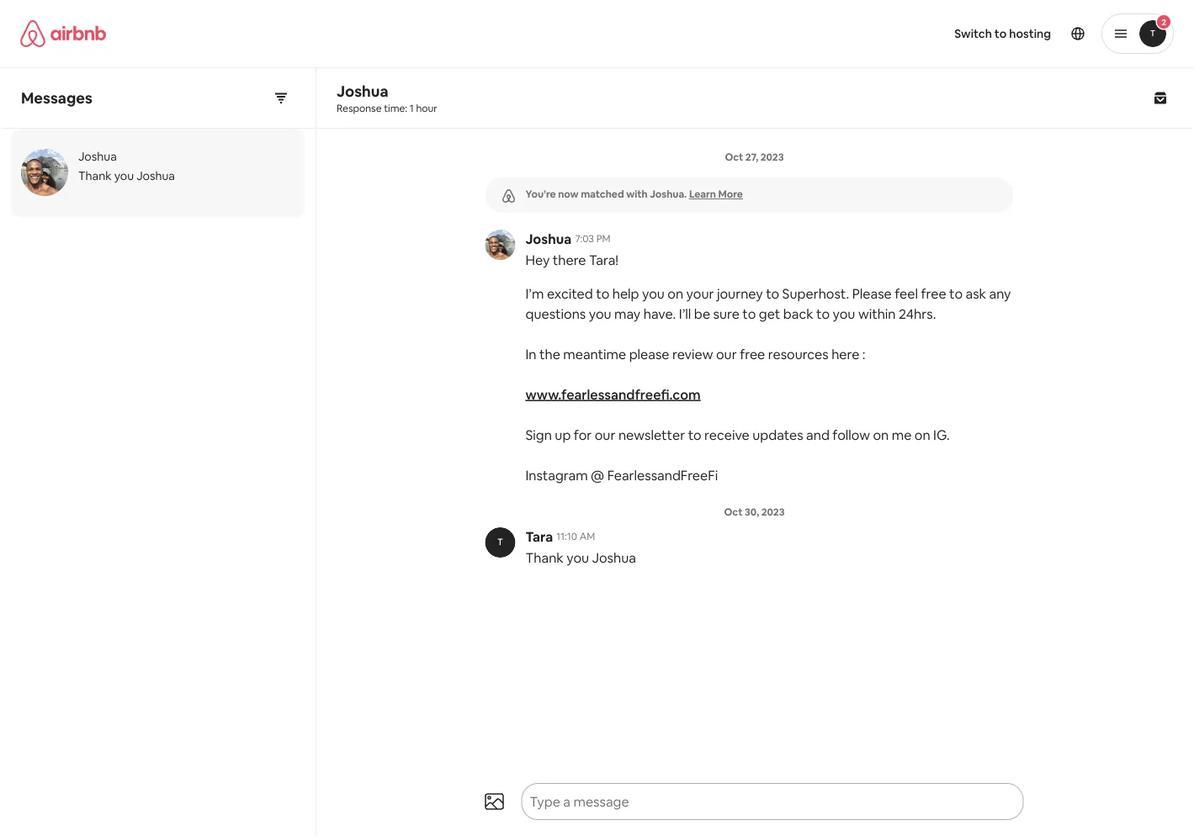 Task type: locate. For each thing, give the bounding box(es) containing it.
joshua up hey
[[526, 230, 572, 247]]

have.
[[644, 305, 676, 322]]

our right review
[[716, 346, 737, 363]]

to left get
[[743, 305, 756, 322]]

joshua inside joshua response time: 1 hour
[[337, 81, 388, 101]]

joshua up response
[[337, 81, 388, 101]]

to inside profile 'element'
[[995, 26, 1007, 41]]

pm
[[597, 232, 611, 245]]

switch to hosting
[[955, 26, 1051, 41]]

1 vertical spatial 2023
[[761, 506, 785, 519]]

joshua
[[337, 81, 388, 101], [78, 149, 117, 164], [137, 168, 175, 183], [526, 230, 572, 247], [592, 549, 636, 566]]

free up 24hrs.
[[921, 285, 947, 302]]

hour
[[416, 101, 437, 114]]

joshua down the messages
[[78, 149, 117, 164]]

oct inside group
[[725, 151, 744, 164]]

select to open user profile for tara image
[[485, 528, 516, 558], [485, 528, 516, 558]]

joshua response time: 1 hour
[[337, 81, 437, 114]]

am
[[580, 530, 595, 543]]

resources
[[768, 346, 829, 363]]

superhost.
[[782, 285, 849, 302]]

www.fearlessandfreefi.com link
[[526, 386, 701, 403]]

you up end of inbox data group
[[114, 168, 134, 183]]

you inside tara 11:10 am thank you joshua
[[567, 549, 589, 566]]

in the meantime please review our free resources here :
[[526, 346, 866, 363]]

joshua for hey there tara!
[[526, 230, 572, 247]]

24hrs.
[[899, 305, 936, 322]]

oct
[[725, 151, 744, 164], [724, 506, 743, 519]]

may
[[614, 305, 641, 322]]

0 horizontal spatial on
[[668, 285, 684, 302]]

1 vertical spatial our
[[595, 426, 616, 444]]

thank inside tara 11:10 am thank you joshua
[[526, 549, 564, 566]]

select to open user profile for joshua image
[[485, 230, 516, 260], [485, 230, 516, 260]]

updates
[[753, 426, 804, 444]]

to up get
[[766, 285, 780, 302]]

11:10
[[556, 530, 577, 543]]

end of inbox data group
[[1, 217, 315, 221]]

1 horizontal spatial thank
[[526, 549, 564, 566]]

newsletter
[[619, 426, 685, 444]]

0 vertical spatial free
[[921, 285, 947, 302]]

thank up end of inbox data group
[[78, 168, 112, 183]]

journey
[[717, 285, 763, 302]]

2023 right 30,
[[761, 506, 785, 519]]

on up i'll
[[668, 285, 684, 302]]

tara button
[[526, 528, 553, 546]]

excited
[[547, 285, 593, 302]]

1 vertical spatial oct
[[724, 506, 743, 519]]

1 horizontal spatial our
[[716, 346, 737, 363]]

joshua thank you joshua
[[78, 149, 175, 183]]

to left receive
[[688, 426, 702, 444]]

learn
[[689, 188, 716, 201]]

up
[[555, 426, 571, 444]]

1 vertical spatial thank
[[526, 549, 564, 566]]

instagram @ fearlessandfreefi
[[526, 467, 718, 484]]

to
[[995, 26, 1007, 41], [596, 285, 610, 302], [766, 285, 780, 302], [950, 285, 963, 302], [743, 305, 756, 322], [817, 305, 830, 322], [688, 426, 702, 444]]

thank
[[78, 168, 112, 183], [526, 549, 564, 566]]

0 horizontal spatial free
[[740, 346, 765, 363]]

free down get
[[740, 346, 765, 363]]

our right "for"
[[595, 426, 616, 444]]

2023 for oct 30, 2023
[[761, 506, 785, 519]]

sign up for our newsletter to receive updates and follow on me on ig.
[[526, 426, 950, 444]]

joshua.
[[650, 188, 687, 201]]

1 horizontal spatial free
[[921, 285, 947, 302]]

more
[[718, 188, 743, 201]]

on left 'ig.' on the right bottom
[[915, 426, 931, 444]]

tara!
[[589, 251, 619, 269]]

fearlessandfreefi
[[607, 467, 718, 484]]

1 vertical spatial free
[[740, 346, 765, 363]]

2023 inside group
[[761, 506, 785, 519]]

2023 inside group
[[761, 151, 784, 164]]

your
[[687, 285, 714, 302]]

2 horizontal spatial on
[[915, 426, 931, 444]]

most recent message. tara sent thank you joshua. sent oct 30, 2023, 11:10 am group
[[467, 486, 1042, 568]]

2 button
[[1102, 13, 1174, 54]]

0 horizontal spatial thank
[[78, 168, 112, 183]]

2
[[1162, 16, 1167, 27]]

joshua inside joshua 7:03 pm hey there tara!
[[526, 230, 572, 247]]

2023 right 27,
[[761, 151, 784, 164]]

7:03
[[575, 232, 594, 245]]

thank inside joshua thank you joshua
[[78, 168, 112, 183]]

in
[[526, 346, 537, 363]]

0 vertical spatial 2023
[[761, 151, 784, 164]]

1 horizontal spatial on
[[873, 426, 889, 444]]

get
[[759, 305, 781, 322]]

list of conversations group
[[1, 129, 315, 221]]

you down am
[[567, 549, 589, 566]]

on
[[668, 285, 684, 302], [873, 426, 889, 444], [915, 426, 931, 444]]

to left ask
[[950, 285, 963, 302]]

hosting
[[1009, 26, 1051, 41]]

sure
[[713, 305, 740, 322]]

thank down tara button at bottom left
[[526, 549, 564, 566]]

follow
[[833, 426, 870, 444]]

tara
[[526, 528, 553, 545]]

on left 'me'
[[873, 426, 889, 444]]

oct for oct 30, 2023
[[724, 506, 743, 519]]

joshua down am
[[592, 549, 636, 566]]

free
[[921, 285, 947, 302], [740, 346, 765, 363]]

learn more link
[[689, 188, 743, 201]]

joshua for response time: 1 hour
[[337, 81, 388, 101]]

within
[[858, 305, 896, 322]]

receive
[[705, 426, 750, 444]]

and
[[806, 426, 830, 444]]

0 vertical spatial thank
[[78, 168, 112, 183]]

messaging page main contents element
[[0, 67, 1194, 837]]

0 vertical spatial oct
[[725, 151, 744, 164]]

oct inside group
[[724, 506, 743, 519]]

switch
[[955, 26, 992, 41]]

:
[[863, 346, 866, 363]]

joshua up end of inbox data group
[[137, 168, 175, 183]]

to right switch
[[995, 26, 1007, 41]]

you're
[[526, 188, 556, 201]]

our
[[716, 346, 737, 363], [595, 426, 616, 444]]

0 horizontal spatial our
[[595, 426, 616, 444]]

you
[[114, 168, 134, 183], [642, 285, 665, 302], [589, 305, 612, 322], [833, 305, 856, 322], [567, 549, 589, 566]]

instagram
[[526, 467, 588, 484]]

oct left 27,
[[725, 151, 744, 164]]

2023
[[761, 151, 784, 164], [761, 506, 785, 519]]

oct left 30,
[[724, 506, 743, 519]]



Task type: describe. For each thing, give the bounding box(es) containing it.
be
[[694, 305, 710, 322]]

response
[[337, 101, 382, 114]]

free inside i'm excited to help you on your journey to superhost. please feel free to ask any questions you may have. i'll be sure to get back to you within 24hrs.
[[921, 285, 947, 302]]

me
[[892, 426, 912, 444]]

sign
[[526, 426, 552, 444]]

to left the help
[[596, 285, 610, 302]]

on inside i'm excited to help you on your journey to superhost. please feel free to ask any questions you may have. i'll be sure to get back to you within 24hrs.
[[668, 285, 684, 302]]

profile element
[[617, 0, 1174, 67]]

filter conversations. current filter: all conversations image
[[274, 91, 288, 105]]

hey
[[526, 251, 550, 269]]

please
[[852, 285, 892, 302]]

1
[[410, 101, 414, 114]]

the
[[540, 346, 560, 363]]

you left "within"
[[833, 305, 856, 322]]

for
[[574, 426, 592, 444]]

i'll
[[679, 305, 691, 322]]

you're now matched with joshua. learn more
[[526, 188, 743, 201]]

messages
[[21, 88, 92, 108]]

www.fearlessandfreefi.com
[[526, 386, 701, 403]]

tara 11:10 am thank you joshua
[[526, 528, 636, 566]]

time:
[[384, 101, 408, 114]]

you inside joshua thank you joshua
[[114, 168, 134, 183]]

you up have.
[[642, 285, 665, 302]]

oct 30, 2023
[[724, 506, 785, 519]]

ig.
[[934, 426, 950, 444]]

airbnb service says you're now matched with joshua.. sent oct 27, 2023, 8:07 am group
[[467, 130, 1042, 213]]

here
[[832, 346, 860, 363]]

feel
[[895, 285, 918, 302]]

oct for oct 27, 2023
[[725, 151, 744, 164]]

joshua 7:03 pm hey there tara!
[[526, 230, 619, 269]]

oct 27, 2023
[[725, 151, 784, 164]]

@
[[591, 467, 605, 484]]

i'm
[[526, 285, 544, 302]]

27,
[[746, 151, 759, 164]]

there
[[553, 251, 586, 269]]

matched
[[581, 188, 624, 201]]

meantime
[[563, 346, 626, 363]]

30,
[[745, 506, 759, 519]]

please
[[629, 346, 670, 363]]

questions
[[526, 305, 586, 322]]

any
[[989, 285, 1011, 302]]

now
[[558, 188, 579, 201]]

you left may
[[589, 305, 612, 322]]

joshua for thank you joshua
[[78, 149, 117, 164]]

joshua inside tara 11:10 am thank you joshua
[[592, 549, 636, 566]]

to down superhost.
[[817, 305, 830, 322]]

ask
[[966, 285, 987, 302]]

with
[[626, 188, 648, 201]]

joshua button
[[526, 230, 572, 248]]

switch to hosting link
[[945, 16, 1061, 51]]

back
[[783, 305, 814, 322]]

i'm excited to help you on your journey to superhost. please feel free to ask any questions you may have. i'll be sure to get back to you within 24hrs.
[[526, 285, 1011, 322]]

help
[[613, 285, 639, 302]]

Type a message text field
[[523, 785, 992, 819]]

0 vertical spatial our
[[716, 346, 737, 363]]

review
[[673, 346, 713, 363]]

2023 for oct 27, 2023
[[761, 151, 784, 164]]



Task type: vqa. For each thing, say whether or not it's contained in the screenshot.
24hrs.
yes



